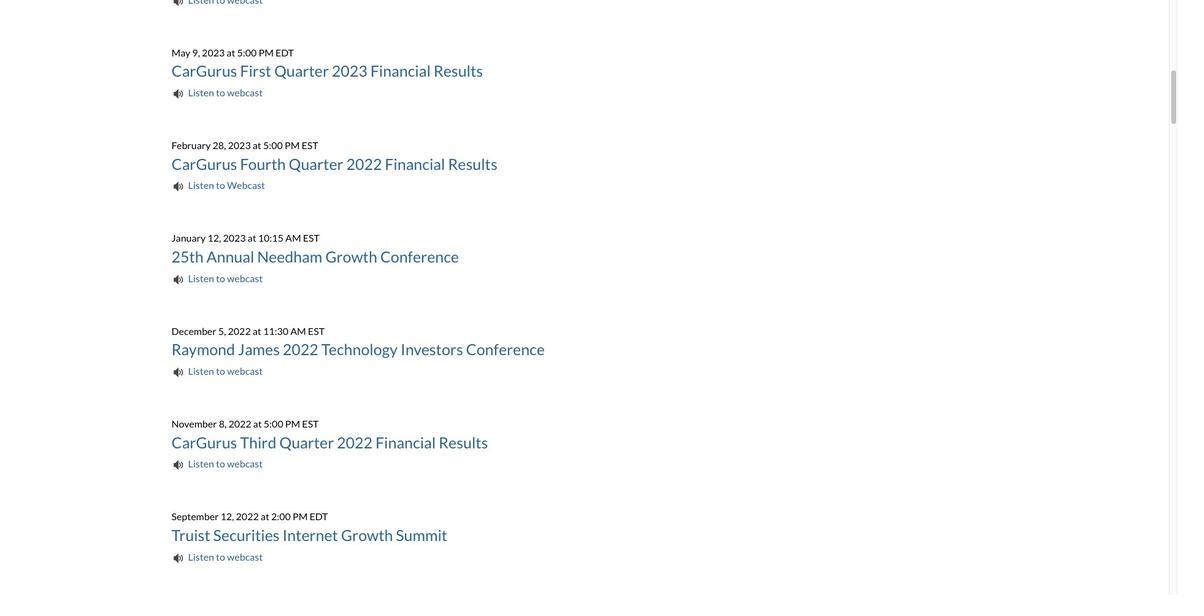 Task type: describe. For each thing, give the bounding box(es) containing it.
truist
[[172, 526, 210, 544]]

quarter for fourth
[[289, 154, 344, 173]]

investors
[[401, 340, 463, 359]]

cargurus third quarter 2022 financial results article
[[172, 416, 998, 472]]

may 9, 2023 at 5:00 pm edt cargurus first quarter 2023 financial results
[[172, 46, 483, 80]]

growth for needham
[[325, 247, 377, 266]]

at for securities
[[261, 511, 269, 523]]

webcast for third
[[227, 458, 263, 470]]

10:15
[[258, 232, 284, 244]]

webcast for annual
[[227, 272, 263, 284]]

to for fourth
[[216, 179, 225, 191]]

cargurus for cargurus first quarter 2023 financial results
[[172, 62, 237, 80]]

25th annual needham growth conference link
[[172, 246, 998, 268]]

5:00 for first
[[237, 46, 257, 58]]

needham
[[257, 247, 322, 266]]

summit
[[396, 526, 448, 544]]

est for fourth
[[302, 139, 318, 151]]

annual
[[207, 247, 254, 266]]

third
[[240, 433, 276, 452]]

edt for quarter
[[276, 46, 294, 58]]

webcast for first
[[227, 87, 263, 98]]

pm for securities
[[293, 511, 308, 523]]

raymond james 2022 technology investors conference article
[[172, 323, 998, 379]]

internet
[[283, 526, 338, 544]]

pm for fourth
[[285, 139, 300, 151]]

to for third
[[216, 458, 225, 470]]

to for securities
[[216, 551, 225, 563]]

growth for internet
[[341, 526, 393, 544]]

listen for cargurus first quarter 2023 financial results
[[188, 87, 214, 98]]

to for james
[[216, 365, 225, 377]]

listen to webcast link for annual
[[172, 271, 263, 286]]

est for james
[[308, 325, 325, 337]]

cargurus third quarter 2022 financial results link
[[172, 432, 998, 453]]

december
[[172, 325, 217, 337]]

december 5, 2022 at 11:30 am est raymond james 2022 technology investors conference
[[172, 325, 545, 359]]

12, for annual
[[208, 232, 221, 244]]

listen for cargurus fourth quarter 2022 financial results
[[188, 179, 214, 191]]

may
[[172, 46, 190, 58]]

listen to webcast for annual
[[188, 272, 263, 284]]

2022 inside september 12, 2022 at 2:00 pm edt truist securities internet growth summit
[[236, 511, 259, 523]]

listen for cargurus third quarter 2022 financial results
[[188, 458, 214, 470]]

12, for securities
[[221, 511, 234, 523]]

cargurus for cargurus third quarter 2022 financial results
[[172, 433, 237, 452]]

5:00 for third
[[264, 418, 283, 430]]

technology
[[321, 340, 398, 359]]

conference inside january 12, 2023 at 10:15 am est 25th annual needham growth conference
[[380, 247, 459, 266]]

at for fourth
[[253, 139, 261, 151]]

cargurus fourth quarter 2022 financial results link
[[172, 153, 998, 175]]

at for third
[[253, 418, 262, 430]]

listen to webcast link for third
[[172, 456, 263, 472]]

webcast for securities
[[227, 551, 263, 563]]

financial for cargurus third quarter 2022 financial results
[[376, 433, 436, 452]]

8,
[[219, 418, 227, 430]]

listen to webcast link for first
[[172, 85, 263, 101]]

est for third
[[302, 418, 319, 430]]

results for cargurus first quarter 2023 financial results
[[434, 62, 483, 80]]

cargurus first quarter 2023 financial results article
[[172, 45, 998, 101]]

september 12, 2022 at 2:00 pm edt truist securities internet growth summit
[[172, 511, 448, 544]]

january 12, 2023 at 10:15 am est 25th annual needham growth conference
[[172, 232, 459, 266]]

cargurus for cargurus fourth quarter 2022 financial results
[[172, 154, 237, 173]]

at for james
[[253, 325, 261, 337]]

listen for truist securities internet growth summit
[[188, 551, 214, 563]]



Task type: locate. For each thing, give the bounding box(es) containing it.
listen inside truist securities internet growth summit article
[[188, 551, 214, 563]]

5 listen to webcast from the top
[[188, 551, 263, 563]]

2023 inside february 28, 2023 at 5:00 pm est cargurus fourth quarter 2022 financial results
[[228, 139, 251, 151]]

to
[[216, 87, 225, 98], [216, 179, 225, 191], [216, 272, 225, 284], [216, 365, 225, 377], [216, 458, 225, 470], [216, 551, 225, 563]]

0 vertical spatial 5:00
[[237, 46, 257, 58]]

first
[[240, 62, 271, 80]]

12, inside january 12, 2023 at 10:15 am est 25th annual needham growth conference
[[208, 232, 221, 244]]

0 horizontal spatial conference
[[380, 247, 459, 266]]

listen for 25th annual needham growth conference
[[188, 272, 214, 284]]

am up needham
[[285, 232, 301, 244]]

webcast down first
[[227, 87, 263, 98]]

1 vertical spatial 12,
[[221, 511, 234, 523]]

3 listen to webcast link from the top
[[172, 363, 263, 379]]

results inside february 28, 2023 at 5:00 pm est cargurus fourth quarter 2022 financial results
[[448, 154, 498, 173]]

5:00 up first
[[237, 46, 257, 58]]

results
[[434, 62, 483, 80], [448, 154, 498, 173], [439, 433, 488, 452]]

growth
[[325, 247, 377, 266], [341, 526, 393, 544]]

truist securities internet growth summit link
[[172, 525, 998, 546]]

6 to from the top
[[216, 551, 225, 563]]

at inside the november 8, 2022 at 5:00 pm est cargurus third quarter 2022 financial results
[[253, 418, 262, 430]]

at up james
[[253, 325, 261, 337]]

listen to webcast for securities
[[188, 551, 263, 563]]

to down raymond
[[216, 365, 225, 377]]

quarter for third
[[279, 433, 334, 452]]

4 listen from the top
[[188, 365, 214, 377]]

listen inside 'cargurus fourth quarter 2022 financial results' article
[[188, 179, 214, 191]]

am for 2022
[[290, 325, 306, 337]]

est inside january 12, 2023 at 10:15 am est 25th annual needham growth conference
[[303, 232, 320, 244]]

to left webcast
[[216, 179, 225, 191]]

28,
[[213, 139, 226, 151]]

11:30
[[263, 325, 289, 337]]

quarter right third
[[279, 433, 334, 452]]

2 vertical spatial 5:00
[[264, 418, 283, 430]]

0 vertical spatial growth
[[325, 247, 377, 266]]

to up 28, at the left of page
[[216, 87, 225, 98]]

results inside the november 8, 2022 at 5:00 pm est cargurus third quarter 2022 financial results
[[439, 433, 488, 452]]

quarter inside may 9, 2023 at 5:00 pm edt cargurus first quarter 2023 financial results
[[274, 62, 329, 80]]

listen down raymond
[[188, 365, 214, 377]]

at up third
[[253, 418, 262, 430]]

webcast inside 25th annual needham growth conference "article"
[[227, 272, 263, 284]]

9,
[[192, 46, 200, 58]]

2023 for annual
[[223, 232, 246, 244]]

at left 2:00
[[261, 511, 269, 523]]

est
[[302, 139, 318, 151], [303, 232, 320, 244], [308, 325, 325, 337], [302, 418, 319, 430]]

0 vertical spatial conference
[[380, 247, 459, 266]]

12, up securities
[[221, 511, 234, 523]]

1 listen from the top
[[188, 87, 214, 98]]

cargurus down 9,
[[172, 62, 237, 80]]

at inside september 12, 2022 at 2:00 pm edt truist securities internet growth summit
[[261, 511, 269, 523]]

at inside the december 5, 2022 at 11:30 am est raymond james 2022 technology investors conference
[[253, 325, 261, 337]]

conference
[[380, 247, 459, 266], [466, 340, 545, 359]]

2023 for fourth
[[228, 139, 251, 151]]

12, inside september 12, 2022 at 2:00 pm edt truist securities internet growth summit
[[221, 511, 234, 523]]

0 vertical spatial edt
[[276, 46, 294, 58]]

webcast down securities
[[227, 551, 263, 563]]

pm for first
[[259, 46, 274, 58]]

1 cargurus from the top
[[172, 62, 237, 80]]

results for cargurus third quarter 2022 financial results
[[439, 433, 488, 452]]

1 vertical spatial quarter
[[289, 154, 344, 173]]

est inside the december 5, 2022 at 11:30 am est raymond james 2022 technology investors conference
[[308, 325, 325, 337]]

edt inside september 12, 2022 at 2:00 pm edt truist securities internet growth summit
[[310, 511, 328, 523]]

listen for raymond james 2022 technology investors conference
[[188, 365, 214, 377]]

november
[[172, 418, 217, 430]]

cargurus
[[172, 62, 237, 80], [172, 154, 237, 173], [172, 433, 237, 452]]

3 webcast from the top
[[227, 365, 263, 377]]

listen to webcast link down "truist"
[[172, 549, 263, 565]]

listen down the february at the top left of the page
[[188, 179, 214, 191]]

webcast
[[227, 87, 263, 98], [227, 272, 263, 284], [227, 365, 263, 377], [227, 458, 263, 470], [227, 551, 263, 563]]

listen to webcast for third
[[188, 458, 263, 470]]

at left 10:15 on the top of the page
[[248, 232, 256, 244]]

2023
[[202, 46, 225, 58], [332, 62, 368, 80], [228, 139, 251, 151], [223, 232, 246, 244]]

4 listen to webcast link from the top
[[172, 456, 263, 472]]

february
[[172, 139, 211, 151]]

listen inside cargurus first quarter 2023 financial results article
[[188, 87, 214, 98]]

at inside february 28, 2023 at 5:00 pm est cargurus fourth quarter 2022 financial results
[[253, 139, 261, 151]]

est for annual
[[303, 232, 320, 244]]

5,
[[218, 325, 226, 337]]

listen to webcast inside cargurus first quarter 2023 financial results article
[[188, 87, 263, 98]]

webcast inside truist securities internet growth summit article
[[227, 551, 263, 563]]

5:00 up third
[[264, 418, 283, 430]]

4 webcast from the top
[[227, 458, 263, 470]]

am inside the december 5, 2022 at 11:30 am est raymond james 2022 technology investors conference
[[290, 325, 306, 337]]

2 vertical spatial quarter
[[279, 433, 334, 452]]

quarter right the fourth
[[289, 154, 344, 173]]

listen to webcast link down first
[[172, 85, 263, 101]]

2 vertical spatial financial
[[376, 433, 436, 452]]

5:00 inside february 28, 2023 at 5:00 pm est cargurus fourth quarter 2022 financial results
[[263, 139, 283, 151]]

securities
[[213, 526, 280, 544]]

am for needham
[[285, 232, 301, 244]]

5 listen to webcast link from the top
[[172, 549, 263, 565]]

2022 inside february 28, 2023 at 5:00 pm est cargurus fourth quarter 2022 financial results
[[346, 154, 382, 173]]

0 horizontal spatial edt
[[276, 46, 294, 58]]

5:00 for fourth
[[263, 139, 283, 151]]

pm inside february 28, 2023 at 5:00 pm est cargurus fourth quarter 2022 financial results
[[285, 139, 300, 151]]

webcast inside cargurus third quarter 2022 financial results "article"
[[227, 458, 263, 470]]

financial inside february 28, 2023 at 5:00 pm est cargurus fourth quarter 2022 financial results
[[385, 154, 445, 173]]

listen to webcast down first
[[188, 87, 263, 98]]

to inside article
[[216, 365, 225, 377]]

listen down 25th
[[188, 272, 214, 284]]

am right 11:30
[[290, 325, 306, 337]]

0 vertical spatial 12,
[[208, 232, 221, 244]]

listen to webcast for first
[[188, 87, 263, 98]]

to inside truist securities internet growth summit article
[[216, 551, 225, 563]]

1 to from the top
[[216, 87, 225, 98]]

0 vertical spatial cargurus
[[172, 62, 237, 80]]

cargurus inside the november 8, 2022 at 5:00 pm est cargurus third quarter 2022 financial results
[[172, 433, 237, 452]]

listen to webcast inside cargurus third quarter 2022 financial results "article"
[[188, 458, 263, 470]]

2 webcast from the top
[[227, 272, 263, 284]]

quarter
[[274, 62, 329, 80], [289, 154, 344, 173], [279, 433, 334, 452]]

1 vertical spatial results
[[448, 154, 498, 173]]

to inside cargurus first quarter 2023 financial results article
[[216, 87, 225, 98]]

3 listen from the top
[[188, 272, 214, 284]]

listen to webcast link
[[172, 178, 265, 194]]

0 vertical spatial financial
[[371, 62, 431, 80]]

january
[[172, 232, 206, 244]]

february 28, 2023 at 5:00 pm est cargurus fourth quarter 2022 financial results
[[172, 139, 498, 173]]

listen to webcast down third
[[188, 458, 263, 470]]

fourth
[[240, 154, 286, 173]]

2 vertical spatial cargurus
[[172, 433, 237, 452]]

listen to webcast
[[188, 87, 263, 98], [188, 272, 263, 284], [188, 365, 263, 377], [188, 458, 263, 470], [188, 551, 263, 563]]

to for first
[[216, 87, 225, 98]]

webcast down "annual"
[[227, 272, 263, 284]]

financial for cargurus first quarter 2023 financial results
[[371, 62, 431, 80]]

financial inside the november 8, 2022 at 5:00 pm est cargurus third quarter 2022 financial results
[[376, 433, 436, 452]]

quarter for first
[[274, 62, 329, 80]]

quarter inside the november 8, 2022 at 5:00 pm est cargurus third quarter 2022 financial results
[[279, 433, 334, 452]]

growth inside january 12, 2023 at 10:15 am est 25th annual needham growth conference
[[325, 247, 377, 266]]

webcast down james
[[227, 365, 263, 377]]

truist securities internet growth summit article
[[172, 509, 998, 565]]

1 vertical spatial growth
[[341, 526, 393, 544]]

conference inside the december 5, 2022 at 11:30 am est raymond james 2022 technology investors conference
[[466, 340, 545, 359]]

25th
[[172, 247, 204, 266]]

1 webcast from the top
[[227, 87, 263, 98]]

quarter inside february 28, 2023 at 5:00 pm est cargurus fourth quarter 2022 financial results
[[289, 154, 344, 173]]

5:00 up the fourth
[[263, 139, 283, 151]]

webcast for james
[[227, 365, 263, 377]]

listen down november
[[188, 458, 214, 470]]

12, up "annual"
[[208, 232, 221, 244]]

1 horizontal spatial edt
[[310, 511, 328, 523]]

listen inside raymond james 2022 technology investors conference article
[[188, 365, 214, 377]]

5:00 inside the november 8, 2022 at 5:00 pm est cargurus third quarter 2022 financial results
[[264, 418, 283, 430]]

cargurus inside february 28, 2023 at 5:00 pm est cargurus fourth quarter 2022 financial results
[[172, 154, 237, 173]]

webcast inside cargurus first quarter 2023 financial results article
[[227, 87, 263, 98]]

4 listen to webcast from the top
[[188, 458, 263, 470]]

pm inside september 12, 2022 at 2:00 pm edt truist securities internet growth summit
[[293, 511, 308, 523]]

listen to webcast inside raymond james 2022 technology investors conference article
[[188, 365, 263, 377]]

est inside the november 8, 2022 at 5:00 pm est cargurus third quarter 2022 financial results
[[302, 418, 319, 430]]

pm
[[259, 46, 274, 58], [285, 139, 300, 151], [285, 418, 300, 430], [293, 511, 308, 523]]

2 cargurus from the top
[[172, 154, 237, 173]]

est inside february 28, 2023 at 5:00 pm est cargurus fourth quarter 2022 financial results
[[302, 139, 318, 151]]

2 listen from the top
[[188, 179, 214, 191]]

edt inside may 9, 2023 at 5:00 pm edt cargurus first quarter 2023 financial results
[[276, 46, 294, 58]]

am
[[285, 232, 301, 244], [290, 325, 306, 337]]

james
[[238, 340, 280, 359]]

25th annual needham growth conference article
[[172, 230, 998, 286]]

results inside may 9, 2023 at 5:00 pm edt cargurus first quarter 2023 financial results
[[434, 62, 483, 80]]

listen to webcast
[[188, 179, 265, 191]]

to inside cargurus third quarter 2022 financial results "article"
[[216, 458, 225, 470]]

1 horizontal spatial conference
[[466, 340, 545, 359]]

at
[[227, 46, 235, 58], [253, 139, 261, 151], [248, 232, 256, 244], [253, 325, 261, 337], [253, 418, 262, 430], [261, 511, 269, 523]]

1 vertical spatial am
[[290, 325, 306, 337]]

5 to from the top
[[216, 458, 225, 470]]

3 to from the top
[[216, 272, 225, 284]]

to down securities
[[216, 551, 225, 563]]

cargurus down november
[[172, 433, 237, 452]]

at for annual
[[248, 232, 256, 244]]

november 8, 2022 at 5:00 pm est cargurus third quarter 2022 financial results
[[172, 418, 488, 452]]

cargurus first quarter 2023 financial results link
[[172, 60, 998, 82]]

listen to webcast link inside cargurus third quarter 2022 financial results "article"
[[172, 456, 263, 472]]

2023 for first
[[202, 46, 225, 58]]

listen to webcast link inside 25th annual needham growth conference "article"
[[172, 271, 263, 286]]

listen to webcast down "annual"
[[188, 272, 263, 284]]

at up the fourth
[[253, 139, 261, 151]]

webcast inside raymond james 2022 technology investors conference article
[[227, 365, 263, 377]]

2 listen to webcast link from the top
[[172, 271, 263, 286]]

to down "annual"
[[216, 272, 225, 284]]

listen to webcast link inside truist securities internet growth summit article
[[172, 549, 263, 565]]

5 listen from the top
[[188, 458, 214, 470]]

financial
[[371, 62, 431, 80], [385, 154, 445, 173], [376, 433, 436, 452]]

financial inside may 9, 2023 at 5:00 pm edt cargurus first quarter 2023 financial results
[[371, 62, 431, 80]]

at for first
[[227, 46, 235, 58]]

1 vertical spatial cargurus
[[172, 154, 237, 173]]

2022
[[346, 154, 382, 173], [228, 325, 251, 337], [283, 340, 319, 359], [229, 418, 251, 430], [337, 433, 373, 452], [236, 511, 259, 523]]

listen to webcast down securities
[[188, 551, 263, 563]]

listen to webcast link down raymond
[[172, 363, 263, 379]]

2023 inside january 12, 2023 at 10:15 am est 25th annual needham growth conference
[[223, 232, 246, 244]]

1 vertical spatial 5:00
[[263, 139, 283, 151]]

1 listen to webcast from the top
[[188, 87, 263, 98]]

webcast
[[227, 179, 265, 191]]

listen down 9,
[[188, 87, 214, 98]]

to down 8,
[[216, 458, 225, 470]]

12,
[[208, 232, 221, 244], [221, 511, 234, 523]]

growth inside september 12, 2022 at 2:00 pm edt truist securities internet growth summit
[[341, 526, 393, 544]]

listen to webcast link inside raymond james 2022 technology investors conference article
[[172, 363, 263, 379]]

cargurus down the february at the top left of the page
[[172, 154, 237, 173]]

listen to webcast down raymond
[[188, 365, 263, 377]]

2:00
[[271, 511, 291, 523]]

at inside may 9, 2023 at 5:00 pm edt cargurus first quarter 2023 financial results
[[227, 46, 235, 58]]

at inside january 12, 2023 at 10:15 am est 25th annual needham growth conference
[[248, 232, 256, 244]]

4 to from the top
[[216, 365, 225, 377]]

am inside january 12, 2023 at 10:15 am est 25th annual needham growth conference
[[285, 232, 301, 244]]

at right 9,
[[227, 46, 235, 58]]

0 vertical spatial am
[[285, 232, 301, 244]]

2 vertical spatial results
[[439, 433, 488, 452]]

listen down "truist"
[[188, 551, 214, 563]]

2 to from the top
[[216, 179, 225, 191]]

listen to webcast link down 8,
[[172, 456, 263, 472]]

3 listen to webcast from the top
[[188, 365, 263, 377]]

quarter right first
[[274, 62, 329, 80]]

1 listen to webcast link from the top
[[172, 85, 263, 101]]

listen to webcast link for james
[[172, 363, 263, 379]]

1 vertical spatial edt
[[310, 511, 328, 523]]

listen inside cargurus third quarter 2022 financial results "article"
[[188, 458, 214, 470]]

to inside 'cargurus fourth quarter 2022 financial results' article
[[216, 179, 225, 191]]

financial for cargurus fourth quarter 2022 financial results
[[385, 154, 445, 173]]

listen inside 25th annual needham growth conference "article"
[[188, 272, 214, 284]]

listen to webcast inside 25th annual needham growth conference "article"
[[188, 272, 263, 284]]

to inside 25th annual needham growth conference "article"
[[216, 272, 225, 284]]

5:00 inside may 9, 2023 at 5:00 pm edt cargurus first quarter 2023 financial results
[[237, 46, 257, 58]]

results for cargurus fourth quarter 2022 financial results
[[448, 154, 498, 173]]

0 vertical spatial quarter
[[274, 62, 329, 80]]

cargurus inside may 9, 2023 at 5:00 pm edt cargurus first quarter 2023 financial results
[[172, 62, 237, 80]]

raymond james 2022 technology investors conference link
[[172, 339, 998, 361]]

pm inside may 9, 2023 at 5:00 pm edt cargurus first quarter 2023 financial results
[[259, 46, 274, 58]]

3 cargurus from the top
[[172, 433, 237, 452]]

to for annual
[[216, 272, 225, 284]]

listen
[[188, 87, 214, 98], [188, 179, 214, 191], [188, 272, 214, 284], [188, 365, 214, 377], [188, 458, 214, 470], [188, 551, 214, 563]]

edt for internet
[[310, 511, 328, 523]]

listen to webcast for james
[[188, 365, 263, 377]]

0 vertical spatial results
[[434, 62, 483, 80]]

2 listen to webcast from the top
[[188, 272, 263, 284]]

webcast down third
[[227, 458, 263, 470]]

listen to webcast inside truist securities internet growth summit article
[[188, 551, 263, 563]]

cargurus fourth quarter 2022 financial results article
[[172, 137, 998, 194]]

pm inside the november 8, 2022 at 5:00 pm est cargurus third quarter 2022 financial results
[[285, 418, 300, 430]]

5 webcast from the top
[[227, 551, 263, 563]]

listen to webcast link for securities
[[172, 549, 263, 565]]

listen to webcast link inside cargurus first quarter 2023 financial results article
[[172, 85, 263, 101]]

pm for third
[[285, 418, 300, 430]]

listen to webcast link down "annual"
[[172, 271, 263, 286]]

1 vertical spatial conference
[[466, 340, 545, 359]]

september
[[172, 511, 219, 523]]

raymond
[[172, 340, 235, 359]]

edt
[[276, 46, 294, 58], [310, 511, 328, 523]]

1 vertical spatial financial
[[385, 154, 445, 173]]

listen to webcast link
[[172, 85, 263, 101], [172, 271, 263, 286], [172, 363, 263, 379], [172, 456, 263, 472], [172, 549, 263, 565]]

5:00
[[237, 46, 257, 58], [263, 139, 283, 151], [264, 418, 283, 430]]

6 listen from the top
[[188, 551, 214, 563]]



Task type: vqa. For each thing, say whether or not it's contained in the screenshot.
And within the also operates the Autolist and PistonHeads online marketplaces, respectively, as independent brands.
no



